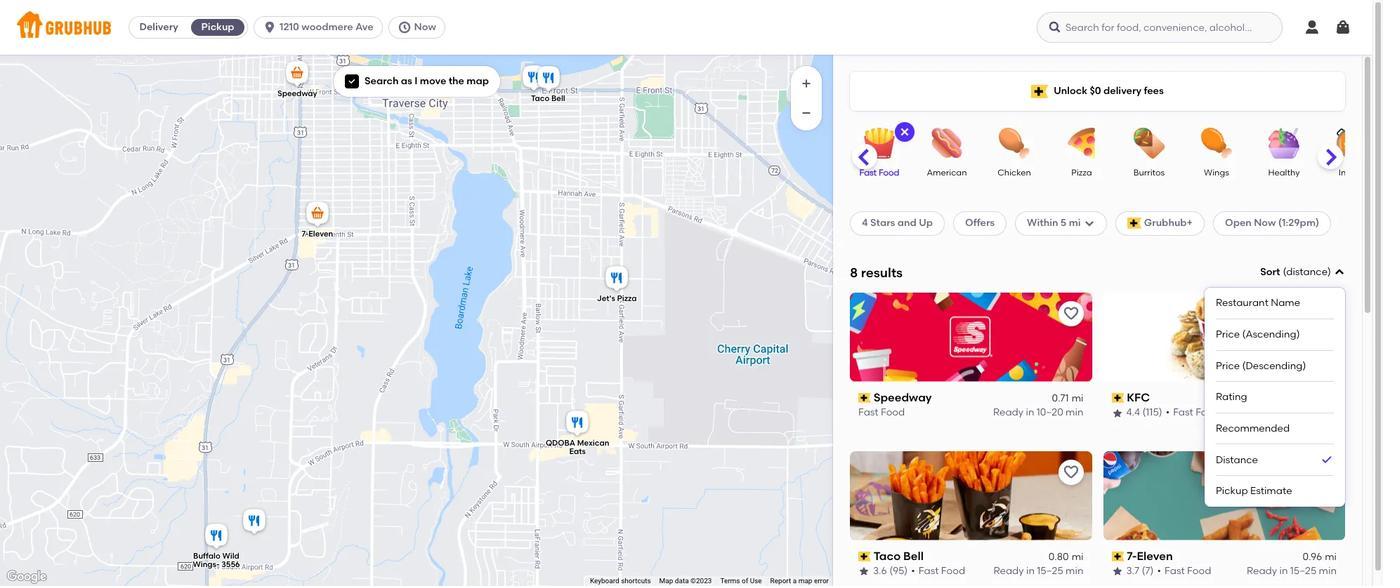 Task type: describe. For each thing, give the bounding box(es) containing it.
unlock
[[1054, 85, 1088, 97]]

name
[[1271, 297, 1301, 309]]

the
[[449, 75, 464, 87]]

1 horizontal spatial eleven
[[1137, 550, 1173, 563]]

save this restaurant image for 10–20
[[1316, 306, 1333, 322]]

grubhub plus flag logo image for unlock $0 delivery fees
[[1032, 85, 1048, 98]]

price (descending)
[[1216, 360, 1306, 372]]

grubhub+
[[1144, 217, 1193, 229]]

• for 7-eleven
[[1158, 566, 1162, 578]]

delivery button
[[129, 16, 188, 39]]

restaurant
[[1216, 297, 1269, 309]]

search
[[365, 75, 399, 87]]

keyboard
[[590, 578, 620, 585]]

as
[[401, 75, 412, 87]]

search as i move the map
[[365, 75, 489, 87]]

ave
[[356, 21, 373, 33]]

distance
[[1287, 266, 1328, 278]]

speedway for speedway
[[874, 391, 932, 405]]

fast food image
[[855, 128, 904, 159]]

jet's pizza
[[597, 294, 637, 303]]

svg image inside now button
[[397, 20, 411, 34]]

4 stars and up
[[862, 217, 933, 229]]

save this restaurant button for speedway
[[1059, 301, 1084, 327]]

list box inside field
[[1216, 288, 1334, 507]]

(7)
[[1142, 566, 1154, 578]]

8 results
[[850, 265, 903, 281]]

distance
[[1216, 454, 1258, 466]]

terms
[[721, 578, 740, 585]]

• for taco bell
[[912, 566, 915, 578]]

ready for 7-eleven
[[1247, 566, 1278, 578]]

fast for 3.6 (95)
[[919, 566, 939, 578]]

7- inside 'map' region
[[302, 229, 309, 238]]

star icon image for taco bell
[[859, 567, 870, 578]]

save this restaurant image for 15–25
[[1316, 464, 1333, 481]]

fast down subscription pass image
[[859, 407, 879, 419]]

eats
[[569, 448, 586, 457]]

4
[[862, 217, 868, 229]]

1 horizontal spatial taco
[[874, 550, 901, 563]]

star icon image for 7-eleven
[[1112, 567, 1123, 578]]

qdoba mexican eats
[[546, 439, 609, 457]]

wings image
[[1192, 128, 1242, 159]]

4.4 (115)
[[1127, 407, 1163, 419]]

0.96 mi
[[1303, 552, 1337, 564]]

and
[[898, 217, 917, 229]]

keyboard shortcuts
[[590, 578, 651, 585]]

taco inside speedway taco bell
[[531, 94, 550, 103]]

1210 woodmere ave
[[280, 21, 373, 33]]

0.71
[[1052, 393, 1069, 405]]

taco bell image
[[535, 64, 563, 95]]

data
[[675, 578, 689, 585]]

grubhub plus flag logo image for grubhub+
[[1127, 218, 1142, 229]]

min for 7-eleven
[[1319, 566, 1337, 578]]

5
[[1061, 217, 1067, 229]]

8
[[850, 265, 858, 281]]

3.7 (7)
[[1127, 566, 1154, 578]]

healthy
[[1269, 168, 1300, 178]]

pickup button
[[188, 16, 247, 39]]

speedway logo image
[[850, 293, 1092, 382]]

3.7
[[1127, 566, 1140, 578]]

(115)
[[1143, 407, 1163, 419]]

mexican
[[577, 439, 609, 448]]

open
[[1225, 217, 1252, 229]]

pizza image
[[1057, 128, 1107, 159]]

ready in 15–25 min for 7-eleven
[[1247, 566, 1337, 578]]

• fast food for taco bell
[[912, 566, 966, 578]]

offers
[[965, 217, 995, 229]]

speedway image
[[283, 59, 311, 90]]

3.6 (95)
[[873, 566, 908, 578]]

©2023
[[691, 578, 712, 585]]

3.6
[[873, 566, 887, 578]]

american image
[[923, 128, 972, 159]]

healthy image
[[1260, 128, 1309, 159]]

burritos
[[1134, 168, 1165, 178]]

mi for 7-eleven
[[1325, 552, 1337, 564]]

subscription pass image
[[859, 394, 871, 403]]

a
[[793, 578, 797, 585]]

svg image inside 1210 woodmere ave button
[[263, 20, 277, 34]]

kfc link
[[1112, 391, 1337, 406]]

wings-
[[193, 560, 220, 569]]

in for 7-eleven
[[1280, 566, 1288, 578]]

• fast food down kfc 'link'
[[1166, 407, 1220, 419]]

open now (1:29pm)
[[1225, 217, 1320, 229]]

7-eleven inside 'map' region
[[302, 229, 333, 238]]

ready in 10–20 min for speedway logo
[[994, 407, 1084, 419]]

in for taco bell
[[1027, 566, 1035, 578]]

1 horizontal spatial bell
[[904, 550, 924, 563]]

fast down fast food image
[[860, 168, 877, 178]]

kfc
[[1127, 391, 1150, 405]]

in for speedway
[[1026, 407, 1035, 419]]

Search for food, convenience, alcohol... search field
[[1037, 12, 1283, 43]]

ready for speedway
[[994, 407, 1024, 419]]

10–20 for kfc logo
[[1290, 407, 1317, 419]]

map data ©2023
[[660, 578, 712, 585]]

food for 3.7 (7)
[[1188, 566, 1212, 578]]

2 horizontal spatial •
[[1166, 407, 1170, 419]]

qdoba mexican eats image
[[564, 409, 592, 440]]

results
[[861, 265, 903, 281]]

1 vertical spatial now
[[1254, 217, 1276, 229]]

sort ( distance )
[[1261, 266, 1332, 278]]

of
[[742, 578, 748, 585]]

none field containing sort
[[1205, 266, 1346, 507]]

pizza inside 'map' region
[[617, 294, 637, 303]]

0.96
[[1303, 552, 1323, 564]]

save this restaurant image for taco bell
[[1063, 464, 1080, 481]]

speedway taco bell
[[278, 89, 565, 103]]

fast for 4.4 (115)
[[1174, 407, 1194, 419]]

mi right "5"
[[1069, 217, 1081, 229]]

unlock $0 delivery fees
[[1054, 85, 1164, 97]]

report a map error link
[[771, 578, 829, 585]]

now inside button
[[414, 21, 436, 33]]

i
[[415, 75, 418, 87]]

within 5 mi
[[1027, 217, 1081, 229]]

10–20 for speedway logo
[[1037, 407, 1064, 419]]

sort
[[1261, 266, 1281, 278]]

chicken image
[[990, 128, 1039, 159]]



Task type: locate. For each thing, give the bounding box(es) containing it.
food for 4.4 (115)
[[1196, 407, 1220, 419]]

fast right (95)
[[919, 566, 939, 578]]

save this restaurant button for taco bell
[[1059, 460, 1084, 485]]

1210
[[280, 21, 299, 33]]

1 vertical spatial eleven
[[1137, 550, 1173, 563]]

mi right 0.80
[[1072, 552, 1084, 564]]

min down 0.96 mi
[[1319, 566, 1337, 578]]

0 horizontal spatial ready in 10–20 min
[[994, 407, 1084, 419]]

taco
[[531, 94, 550, 103], [874, 550, 901, 563]]

buffalo
[[193, 552, 220, 561]]

0 vertical spatial now
[[414, 21, 436, 33]]

0 vertical spatial eleven
[[309, 229, 333, 238]]

buffalo wild wings- 3556 image
[[202, 522, 230, 553]]

svg image right "ave"
[[397, 20, 411, 34]]

speedway down '1210'
[[278, 89, 317, 98]]

0 horizontal spatial eleven
[[309, 229, 333, 238]]

min up check icon
[[1319, 407, 1337, 419]]

1 horizontal spatial 10–20
[[1290, 407, 1317, 419]]

map right 'a'
[[799, 578, 813, 585]]

subscription pass image left taco bell
[[859, 552, 871, 562]]

10–20 down (descending)
[[1290, 407, 1317, 419]]

pickup down distance
[[1216, 486, 1248, 498]]

grubhub plus flag logo image left the unlock
[[1032, 85, 1048, 98]]

1 save this restaurant image from the top
[[1063, 306, 1080, 322]]

bell inside speedway taco bell
[[552, 94, 565, 103]]

auntie anne's image
[[240, 507, 268, 538]]

1 horizontal spatial pickup
[[1216, 486, 1248, 498]]

15–25 down 0.96
[[1291, 566, 1317, 578]]

0 horizontal spatial speedway
[[278, 89, 317, 98]]

bell right the kfc 'icon' on the top left
[[552, 94, 565, 103]]

subscription pass image for taco bell
[[859, 552, 871, 562]]

0 vertical spatial 7-
[[302, 229, 309, 238]]

pizza
[[1072, 168, 1092, 178], [617, 294, 637, 303]]

None field
[[1205, 266, 1346, 507]]

svg image right the )
[[1334, 267, 1346, 278]]

list box
[[1216, 288, 1334, 507]]

plus icon image
[[800, 77, 814, 91]]

1 price from the top
[[1216, 329, 1240, 341]]

terms of use
[[721, 578, 762, 585]]

0 horizontal spatial grubhub plus flag logo image
[[1032, 85, 1048, 98]]

0.80
[[1049, 552, 1069, 564]]

1 horizontal spatial 7-
[[1127, 550, 1137, 563]]

1 ready in 10–20 min from the left
[[994, 407, 1084, 419]]

fast food down fast food image
[[860, 168, 900, 178]]

(ascending)
[[1243, 329, 1300, 341]]

price up rating
[[1216, 360, 1240, 372]]

now up 'search as i move the map' in the top of the page
[[414, 21, 436, 33]]

kfc logo image
[[1104, 293, 1346, 382]]

7 eleven image
[[304, 199, 332, 230]]

• fast food right (7)
[[1158, 566, 1212, 578]]

0.71 mi
[[1052, 393, 1084, 405]]

0 horizontal spatial bell
[[552, 94, 565, 103]]

speedway right subscription pass image
[[874, 391, 932, 405]]

map
[[660, 578, 673, 585]]

pickup for pickup estimate
[[1216, 486, 1248, 498]]

0 vertical spatial map
[[467, 75, 489, 87]]

0 horizontal spatial 7-
[[302, 229, 309, 238]]

jet's pizza image
[[603, 264, 631, 295]]

map right the
[[467, 75, 489, 87]]

min down 0.71 mi
[[1066, 407, 1084, 419]]

mi
[[1069, 217, 1081, 229], [1072, 393, 1084, 405], [1072, 552, 1084, 564], [1325, 552, 1337, 564]]

(1:29pm)
[[1279, 217, 1320, 229]]

price down restaurant
[[1216, 329, 1240, 341]]

1 horizontal spatial 7-eleven
[[1127, 550, 1173, 563]]

star icon image
[[1112, 408, 1123, 419], [859, 567, 870, 578], [1112, 567, 1123, 578]]

2 15–25 from the left
[[1291, 566, 1317, 578]]

0 vertical spatial save this restaurant image
[[1316, 306, 1333, 322]]

stars
[[871, 217, 895, 229]]

in
[[1026, 407, 1035, 419], [1280, 407, 1288, 419], [1027, 566, 1035, 578], [1280, 566, 1288, 578]]

•
[[1166, 407, 1170, 419], [912, 566, 915, 578], [1158, 566, 1162, 578]]

1 horizontal spatial ready in 10–20 min
[[1247, 407, 1337, 419]]

list box containing restaurant name
[[1216, 288, 1334, 507]]

1 vertical spatial save this restaurant image
[[1316, 464, 1333, 481]]

american
[[927, 168, 967, 178]]

0 vertical spatial speedway
[[278, 89, 317, 98]]

keyboard shortcuts button
[[590, 577, 651, 587]]

delivery
[[1104, 85, 1142, 97]]

2 10–20 from the left
[[1290, 407, 1317, 419]]

0 vertical spatial save this restaurant image
[[1063, 306, 1080, 322]]

4.4
[[1127, 407, 1140, 419]]

now button
[[388, 16, 451, 39]]

(descending)
[[1243, 360, 1306, 372]]

price for price (descending)
[[1216, 360, 1240, 372]]

1 vertical spatial map
[[799, 578, 813, 585]]

7-eleven logo image
[[1104, 452, 1346, 541]]

report
[[771, 578, 791, 585]]

svg image inside field
[[1334, 267, 1346, 278]]

delivery
[[139, 21, 178, 33]]

)
[[1328, 266, 1332, 278]]

speedway inside speedway taco bell
[[278, 89, 317, 98]]

eleven inside 'map' region
[[309, 229, 333, 238]]

check icon image
[[1320, 453, 1334, 467]]

woodmere
[[302, 21, 353, 33]]

0 horizontal spatial map
[[467, 75, 489, 87]]

1 save this restaurant image from the top
[[1316, 306, 1333, 322]]

svg image up the unlock
[[1048, 20, 1062, 34]]

2 save this restaurant image from the top
[[1316, 464, 1333, 481]]

burritos image
[[1125, 128, 1174, 159]]

min for taco bell
[[1066, 566, 1084, 578]]

food
[[879, 168, 900, 178], [881, 407, 905, 419], [1196, 407, 1220, 419], [941, 566, 966, 578], [1188, 566, 1212, 578]]

save this restaurant image
[[1063, 306, 1080, 322], [1063, 464, 1080, 481]]

0 horizontal spatial •
[[912, 566, 915, 578]]

15–25 down 0.80
[[1037, 566, 1064, 578]]

buffalo wild wings- 3556
[[193, 552, 240, 569]]

pickup right the delivery button
[[201, 21, 234, 33]]

pickup estimate
[[1216, 486, 1293, 498]]

0 horizontal spatial now
[[414, 21, 436, 33]]

price
[[1216, 329, 1240, 341], [1216, 360, 1240, 372]]

report a map error
[[771, 578, 829, 585]]

taco bell
[[874, 550, 924, 563]]

food for 3.6 (95)
[[941, 566, 966, 578]]

price for price (ascending)
[[1216, 329, 1240, 341]]

2 save this restaurant image from the top
[[1063, 464, 1080, 481]]

mi for speedway
[[1072, 393, 1084, 405]]

svg image
[[1304, 19, 1321, 36], [1335, 19, 1352, 36], [263, 20, 277, 34], [348, 77, 356, 86], [1084, 218, 1095, 229]]

mi for taco bell
[[1072, 552, 1084, 564]]

1 horizontal spatial •
[[1158, 566, 1162, 578]]

1 ready in 15–25 min from the left
[[994, 566, 1084, 578]]

2 ready in 10–20 min from the left
[[1247, 407, 1337, 419]]

fast for 3.7 (7)
[[1165, 566, 1185, 578]]

0 vertical spatial taco
[[531, 94, 550, 103]]

grubhub plus flag logo image
[[1032, 85, 1048, 98], [1127, 218, 1142, 229]]

map region
[[0, 0, 899, 587]]

15–25 for taco bell
[[1037, 566, 1064, 578]]

subscription pass image inside kfc 'link'
[[1112, 394, 1124, 403]]

pizza right jet's on the bottom of page
[[617, 294, 637, 303]]

ready in 10–20 min for kfc logo
[[1247, 407, 1337, 419]]

subscription pass image for 7-eleven
[[1112, 552, 1124, 562]]

1 vertical spatial speedway
[[874, 391, 932, 405]]

grubhub plus flag logo image left grubhub+
[[1127, 218, 1142, 229]]

pickup
[[201, 21, 234, 33], [1216, 486, 1248, 498]]

mi right 0.96
[[1325, 552, 1337, 564]]

error
[[814, 578, 829, 585]]

1 vertical spatial grubhub plus flag logo image
[[1127, 218, 1142, 229]]

0 vertical spatial pickup
[[201, 21, 234, 33]]

wild
[[222, 552, 240, 561]]

(
[[1283, 266, 1287, 278]]

1 15–25 from the left
[[1037, 566, 1064, 578]]

ready for taco bell
[[994, 566, 1024, 578]]

0 vertical spatial price
[[1216, 329, 1240, 341]]

0 horizontal spatial taco
[[531, 94, 550, 103]]

1 vertical spatial 7-
[[1127, 550, 1137, 563]]

estimate
[[1251, 486, 1293, 498]]

minus icon image
[[800, 106, 814, 120]]

1 horizontal spatial map
[[799, 578, 813, 585]]

• fast food right (95)
[[912, 566, 966, 578]]

15–25
[[1037, 566, 1064, 578], [1291, 566, 1317, 578]]

• fast food for 7-eleven
[[1158, 566, 1212, 578]]

mi right 0.71
[[1072, 393, 1084, 405]]

0 vertical spatial fast food
[[860, 168, 900, 178]]

jet's
[[597, 294, 615, 303]]

1210 woodmere ave button
[[254, 16, 388, 39]]

1 horizontal spatial ready in 15–25 min
[[1247, 566, 1337, 578]]

bell up (95)
[[904, 550, 924, 563]]

1 horizontal spatial speedway
[[874, 391, 932, 405]]

fast right the (115)
[[1174, 407, 1194, 419]]

indian
[[1339, 168, 1365, 178]]

subscription pass image for kfc
[[1112, 394, 1124, 403]]

0 vertical spatial pizza
[[1072, 168, 1092, 178]]

1 horizontal spatial 15–25
[[1291, 566, 1317, 578]]

fast food
[[860, 168, 900, 178], [859, 407, 905, 419]]

1 vertical spatial taco
[[874, 550, 901, 563]]

• fast food
[[1166, 407, 1220, 419], [912, 566, 966, 578], [1158, 566, 1212, 578]]

save this restaurant button
[[1059, 301, 1084, 327], [1312, 301, 1337, 327], [1059, 460, 1084, 485], [1312, 460, 1337, 485]]

1 vertical spatial pizza
[[617, 294, 637, 303]]

chicken
[[998, 168, 1031, 178]]

qdoba
[[546, 439, 576, 448]]

$0
[[1090, 85, 1102, 97]]

save this restaurant image
[[1316, 306, 1333, 322], [1316, 464, 1333, 481]]

distance option
[[1216, 445, 1334, 477]]

1 10–20 from the left
[[1037, 407, 1064, 419]]

move
[[420, 75, 446, 87]]

up
[[919, 217, 933, 229]]

ready in 15–25 min down 0.96
[[1247, 566, 1337, 578]]

pickup for pickup
[[201, 21, 234, 33]]

save this restaurant button for 7-eleven
[[1312, 460, 1337, 485]]

subscription pass image left kfc at the bottom of page
[[1112, 394, 1124, 403]]

recommended
[[1216, 423, 1290, 435]]

google image
[[4, 568, 50, 587]]

10–20 down 0.71
[[1037, 407, 1064, 419]]

1 horizontal spatial grubhub plus flag logo image
[[1127, 218, 1142, 229]]

10–20
[[1037, 407, 1064, 419], [1290, 407, 1317, 419]]

0 horizontal spatial 10–20
[[1037, 407, 1064, 419]]

• right the (115)
[[1166, 407, 1170, 419]]

fast right (7)
[[1165, 566, 1185, 578]]

1 vertical spatial bell
[[904, 550, 924, 563]]

(95)
[[890, 566, 908, 578]]

now
[[414, 21, 436, 33], [1254, 217, 1276, 229]]

save this restaurant image for speedway
[[1063, 306, 1080, 322]]

svg image left american image
[[899, 126, 911, 138]]

3556
[[221, 560, 240, 569]]

15–25 for 7-eleven
[[1291, 566, 1317, 578]]

0 vertical spatial grubhub plus flag logo image
[[1032, 85, 1048, 98]]

0 horizontal spatial pizza
[[617, 294, 637, 303]]

0 horizontal spatial pickup
[[201, 21, 234, 33]]

fast food down subscription pass image
[[859, 407, 905, 419]]

0 horizontal spatial ready in 15–25 min
[[994, 566, 1084, 578]]

0 vertical spatial 7-eleven
[[302, 229, 333, 238]]

main navigation navigation
[[0, 0, 1373, 55]]

within
[[1027, 217, 1059, 229]]

subscription pass image
[[1112, 394, 1124, 403], [859, 552, 871, 562], [1112, 552, 1124, 562]]

taco bell logo image
[[850, 452, 1092, 541]]

kfc image
[[520, 63, 548, 94]]

ready in 15–25 min for taco bell
[[994, 566, 1084, 578]]

rating
[[1216, 391, 1248, 403]]

1 horizontal spatial now
[[1254, 217, 1276, 229]]

0 horizontal spatial 7-eleven
[[302, 229, 333, 238]]

fast
[[860, 168, 877, 178], [859, 407, 879, 419], [1174, 407, 1194, 419], [919, 566, 939, 578], [1165, 566, 1185, 578]]

speedway for speedway taco bell
[[278, 89, 317, 98]]

star icon image left 3.7
[[1112, 567, 1123, 578]]

0 horizontal spatial 15–25
[[1037, 566, 1064, 578]]

pickup inside button
[[201, 21, 234, 33]]

• right (95)
[[912, 566, 915, 578]]

indian image
[[1327, 128, 1377, 159]]

0 vertical spatial bell
[[552, 94, 565, 103]]

7-eleven
[[302, 229, 333, 238], [1127, 550, 1173, 563]]

ready in 10–20 min down 0.71
[[994, 407, 1084, 419]]

min down 0.80 mi
[[1066, 566, 1084, 578]]

ready in 10–20 min up recommended in the right of the page
[[1247, 407, 1337, 419]]

2 price from the top
[[1216, 360, 1240, 372]]

star icon image left 4.4
[[1112, 408, 1123, 419]]

restaurant name
[[1216, 297, 1301, 309]]

use
[[750, 578, 762, 585]]

1 vertical spatial pickup
[[1216, 486, 1248, 498]]

1 horizontal spatial pizza
[[1072, 168, 1092, 178]]

1 vertical spatial 7-eleven
[[1127, 550, 1173, 563]]

pizza down pizza image
[[1072, 168, 1092, 178]]

1 vertical spatial price
[[1216, 360, 1240, 372]]

1 vertical spatial save this restaurant image
[[1063, 464, 1080, 481]]

2 ready in 15–25 min from the left
[[1247, 566, 1337, 578]]

ready in 15–25 min down 0.80
[[994, 566, 1084, 578]]

svg image
[[397, 20, 411, 34], [1048, 20, 1062, 34], [899, 126, 911, 138], [1334, 267, 1346, 278]]

price (ascending)
[[1216, 329, 1300, 341]]

map
[[467, 75, 489, 87], [799, 578, 813, 585]]

speedway
[[278, 89, 317, 98], [874, 391, 932, 405]]

fees
[[1144, 85, 1164, 97]]

1 vertical spatial fast food
[[859, 407, 905, 419]]

min for speedway
[[1066, 407, 1084, 419]]

terms of use link
[[721, 578, 762, 585]]

star icon image left 3.6
[[859, 567, 870, 578]]

now right open
[[1254, 217, 1276, 229]]

• right (7)
[[1158, 566, 1162, 578]]

subscription pass image right 0.80 mi
[[1112, 552, 1124, 562]]

0.80 mi
[[1049, 552, 1084, 564]]

wings
[[1204, 168, 1230, 178]]



Task type: vqa. For each thing, say whether or not it's contained in the screenshot.
'Price (Descending)'
yes



